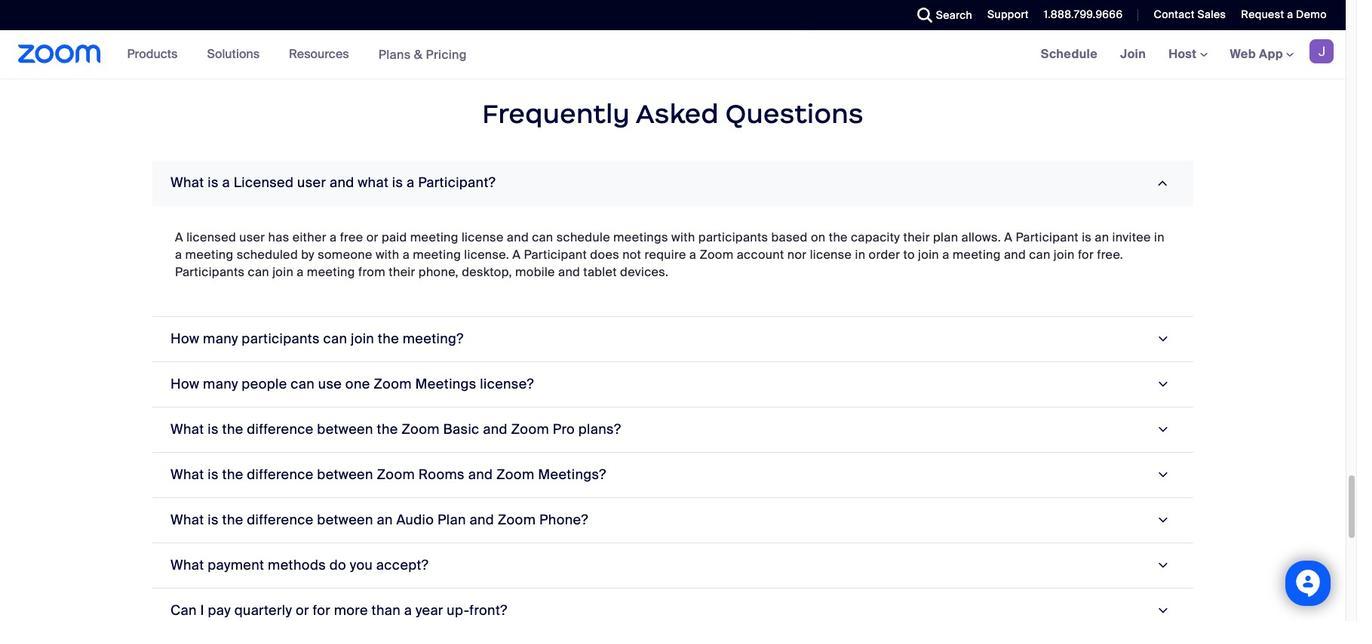 Task type: locate. For each thing, give the bounding box(es) containing it.
meetings?
[[538, 466, 607, 484]]

one
[[346, 375, 370, 393]]

what inside dropdown button
[[171, 466, 204, 484]]

1 horizontal spatial participants
[[699, 229, 769, 245]]

1 horizontal spatial license
[[810, 247, 852, 263]]

difference for an
[[247, 511, 314, 529]]

participants
[[699, 229, 769, 245], [242, 330, 320, 348]]

a left free
[[330, 229, 337, 245]]

0 vertical spatial an
[[1096, 229, 1110, 245]]

join up one
[[351, 330, 375, 348]]

1.888.799.9666 button
[[1033, 0, 1127, 30], [1045, 8, 1124, 21]]

0 vertical spatial difference
[[247, 420, 314, 438]]

right image
[[1153, 176, 1173, 190], [1153, 332, 1173, 346], [1153, 377, 1173, 391], [1153, 423, 1173, 437], [1153, 468, 1173, 482], [1153, 604, 1173, 618]]

an inside a licensed user has either a free or paid meeting license and can schedule meetings with participants based on the capacity their plan allows. a participant is an invitee in a meeting scheduled by someone with a meeting license. a participant does not require a zoom account nor license in order to join a meeting and can join for free. participants can join a meeting from their phone, desktop, mobile and tablet devices.
[[1096, 229, 1110, 245]]

participant right allows.
[[1016, 229, 1079, 245]]

a
[[1288, 8, 1294, 21], [222, 173, 230, 192], [407, 173, 415, 192], [330, 229, 337, 245], [175, 247, 182, 263], [403, 247, 410, 263], [690, 247, 697, 263], [943, 247, 950, 263], [297, 264, 304, 280], [404, 601, 412, 620]]

0 vertical spatial right image
[[1153, 513, 1173, 527]]

what is the difference between an audio plan and zoom phone?
[[171, 511, 589, 529]]

2 what from the top
[[171, 420, 204, 438]]

5 what from the top
[[171, 556, 204, 574]]

1 vertical spatial an
[[377, 511, 393, 529]]

right image for meetings?
[[1153, 468, 1173, 482]]

pro
[[553, 420, 575, 438]]

the inside a licensed user has either a free or paid meeting license and can schedule meetings with participants based on the capacity their plan allows. a participant is an invitee in a meeting scheduled by someone with a meeting license. a participant does not require a zoom account nor license in order to join a meeting and can join for free. participants can join a meeting from their phone, desktop, mobile and tablet devices.
[[829, 229, 848, 245]]

0 horizontal spatial an
[[377, 511, 393, 529]]

a left licensed
[[175, 229, 183, 245]]

zoom inside a licensed user has either a free or paid meeting license and can schedule meetings with participants based on the capacity their plan allows. a participant is an invitee in a meeting scheduled by someone with a meeting license. a participant does not require a zoom account nor license in order to join a meeting and can join for free. participants can join a meeting from their phone, desktop, mobile and tablet devices.
[[700, 247, 734, 263]]

zoom logo image
[[18, 45, 101, 63]]

participant up mobile
[[524, 247, 587, 263]]

how many participants can join the meeting?
[[171, 330, 464, 348]]

zoom left phone?
[[498, 511, 536, 529]]

many for people
[[203, 375, 238, 393]]

participants up 'account'
[[699, 229, 769, 245]]

3 between from the top
[[317, 511, 373, 529]]

between for zoom
[[317, 466, 373, 484]]

1 difference from the top
[[247, 420, 314, 438]]

1 right image from the top
[[1153, 513, 1173, 527]]

1 horizontal spatial or
[[367, 229, 379, 245]]

their up to
[[904, 229, 931, 245]]

with up require
[[672, 229, 696, 245]]

2 right image from the top
[[1153, 332, 1173, 346]]

with down paid
[[376, 247, 400, 263]]

1 vertical spatial many
[[203, 375, 238, 393]]

1 vertical spatial for
[[313, 601, 331, 620]]

2 difference from the top
[[247, 466, 314, 484]]

tab list
[[152, 161, 1194, 621]]

participant
[[1016, 229, 1079, 245], [524, 247, 587, 263]]

user right licensed
[[297, 173, 326, 192]]

1 right image from the top
[[1153, 176, 1173, 190]]

use
[[318, 375, 342, 393]]

0 horizontal spatial in
[[856, 247, 866, 263]]

1 vertical spatial with
[[376, 247, 400, 263]]

what
[[171, 173, 204, 192], [171, 420, 204, 438], [171, 466, 204, 484], [171, 511, 204, 529], [171, 556, 204, 574]]

banner
[[0, 30, 1347, 79]]

meeting
[[410, 229, 459, 245], [185, 247, 234, 263], [413, 247, 461, 263], [953, 247, 1001, 263], [307, 264, 355, 280]]

zoom left 'account'
[[700, 247, 734, 263]]

or right free
[[367, 229, 379, 245]]

join
[[919, 247, 940, 263], [1054, 247, 1075, 263], [273, 264, 294, 280], [351, 330, 375, 348]]

0 vertical spatial for
[[1079, 247, 1095, 263]]

right image
[[1153, 513, 1173, 527], [1153, 559, 1173, 573]]

1 vertical spatial or
[[296, 601, 309, 620]]

1 what from the top
[[171, 173, 204, 192]]

license down on on the right top
[[810, 247, 852, 263]]

user inside 'dropdown button'
[[297, 173, 326, 192]]

in right invitee
[[1155, 229, 1165, 245]]

a right what
[[407, 173, 415, 192]]

0 vertical spatial between
[[317, 420, 373, 438]]

0 horizontal spatial for
[[313, 601, 331, 620]]

0 vertical spatial how
[[171, 330, 200, 348]]

participants up people
[[242, 330, 320, 348]]

1 vertical spatial user
[[239, 229, 265, 245]]

many down participants
[[203, 330, 238, 348]]

licensed
[[187, 229, 236, 245]]

for left free.
[[1079, 247, 1095, 263]]

is inside a licensed user has either a free or paid meeting license and can schedule meetings with participants based on the capacity their plan allows. a participant is an invitee in a meeting scheduled by someone with a meeting license. a participant does not require a zoom account nor license in order to join a meeting and can join for free. participants can join a meeting from their phone, desktop, mobile and tablet devices.
[[1083, 229, 1092, 245]]

1 vertical spatial participants
[[242, 330, 320, 348]]

right image inside what payment methods do you accept? dropdown button
[[1153, 559, 1173, 573]]

a up mobile
[[513, 247, 521, 263]]

or
[[367, 229, 379, 245], [296, 601, 309, 620]]

right image for what is the difference between an audio plan and zoom phone?
[[1153, 513, 1173, 527]]

user inside a licensed user has either a free or paid meeting license and can schedule meetings with participants based on the capacity their plan allows. a participant is an invitee in a meeting scheduled by someone with a meeting license. a participant does not require a zoom account nor license in order to join a meeting and can join for free. participants can join a meeting from their phone, desktop, mobile and tablet devices.
[[239, 229, 265, 245]]

plans & pricing
[[379, 46, 467, 62]]

2 how from the top
[[171, 375, 200, 393]]

can up mobile
[[532, 229, 554, 245]]

difference
[[247, 420, 314, 438], [247, 466, 314, 484], [247, 511, 314, 529]]

support link
[[977, 0, 1033, 30], [988, 8, 1029, 21]]

license?
[[480, 375, 534, 393]]

a left year at bottom
[[404, 601, 412, 620]]

3 right image from the top
[[1153, 377, 1173, 391]]

5 right image from the top
[[1153, 468, 1173, 482]]

zoom left meetings? on the left bottom
[[497, 466, 535, 484]]

what inside dropdown button
[[171, 420, 204, 438]]

support
[[988, 8, 1029, 21]]

zoom
[[700, 247, 734, 263], [374, 375, 412, 393], [402, 420, 440, 438], [511, 420, 550, 438], [377, 466, 415, 484], [497, 466, 535, 484], [498, 511, 536, 529]]

frequently
[[482, 97, 630, 130]]

asked
[[636, 97, 719, 130]]

0 vertical spatial participants
[[699, 229, 769, 245]]

methods
[[268, 556, 326, 574]]

2 vertical spatial difference
[[247, 511, 314, 529]]

and
[[330, 173, 354, 192], [507, 229, 529, 245], [1005, 247, 1027, 263], [559, 264, 581, 280], [483, 420, 508, 438], [468, 466, 493, 484], [470, 511, 494, 529]]

can left free.
[[1030, 247, 1051, 263]]

many left people
[[203, 375, 238, 393]]

an up free.
[[1096, 229, 1110, 245]]

is inside the "what is the difference between an audio plan and zoom phone?" dropdown button
[[208, 511, 219, 529]]

1 vertical spatial participant
[[524, 247, 587, 263]]

phone,
[[419, 264, 459, 280]]

many
[[203, 330, 238, 348], [203, 375, 238, 393]]

what inside 'dropdown button'
[[171, 173, 204, 192]]

web
[[1231, 46, 1257, 62]]

0 vertical spatial user
[[297, 173, 326, 192]]

tab list containing what is a licensed user and what is a participant?
[[152, 161, 1194, 621]]

for inside dropdown button
[[313, 601, 331, 620]]

1 horizontal spatial an
[[1096, 229, 1110, 245]]

1 horizontal spatial with
[[672, 229, 696, 245]]

1 vertical spatial how
[[171, 375, 200, 393]]

what is the difference between zoom rooms and zoom meetings? button
[[152, 453, 1194, 498]]

a
[[175, 229, 183, 245], [1005, 229, 1013, 245], [513, 247, 521, 263]]

with
[[672, 229, 696, 245], [376, 247, 400, 263]]

the
[[829, 229, 848, 245], [378, 330, 399, 348], [222, 420, 244, 438], [377, 420, 398, 438], [222, 466, 244, 484], [222, 511, 244, 529]]

how for how many people can use one zoom meetings license?
[[171, 375, 200, 393]]

4 what from the top
[[171, 511, 204, 529]]

1 vertical spatial difference
[[247, 466, 314, 484]]

join inside dropdown button
[[351, 330, 375, 348]]

2 horizontal spatial a
[[1005, 229, 1013, 245]]

1 vertical spatial between
[[317, 466, 373, 484]]

invitee
[[1113, 229, 1152, 245]]

what for what payment methods do you accept?
[[171, 556, 204, 574]]

meeting?
[[403, 330, 464, 348]]

zoom left pro
[[511, 420, 550, 438]]

2 between from the top
[[317, 466, 373, 484]]

between up the do
[[317, 511, 373, 529]]

between down how many people can use one zoom meetings license?
[[317, 420, 373, 438]]

what for what is a licensed user and what is a participant?
[[171, 173, 204, 192]]

can left use
[[291, 375, 315, 393]]

6 right image from the top
[[1153, 604, 1173, 618]]

what is the difference between an audio plan and zoom phone? button
[[152, 498, 1194, 543]]

plans & pricing link
[[379, 46, 467, 62], [379, 46, 467, 62]]

the inside dropdown button
[[222, 466, 244, 484]]

difference inside dropdown button
[[247, 466, 314, 484]]

between up what is the difference between an audio plan and zoom phone?
[[317, 466, 373, 484]]

a down 'by'
[[297, 264, 304, 280]]

how
[[171, 330, 200, 348], [171, 375, 200, 393]]

what for what is the difference between zoom rooms and zoom meetings?
[[171, 466, 204, 484]]

in
[[1155, 229, 1165, 245], [856, 247, 866, 263]]

schedule
[[1041, 46, 1098, 62]]

someone
[[318, 247, 373, 263]]

meetings navigation
[[1030, 30, 1347, 79]]

1 vertical spatial their
[[389, 264, 416, 280]]

contact sales link
[[1143, 0, 1231, 30], [1154, 8, 1227, 21]]

license up license.
[[462, 229, 504, 245]]

solutions
[[207, 46, 260, 62]]

license
[[462, 229, 504, 245], [810, 247, 852, 263]]

right image inside what is a licensed user and what is a participant? 'dropdown button'
[[1153, 176, 1173, 190]]

can up use
[[323, 330, 347, 348]]

a right require
[[690, 247, 697, 263]]

1 vertical spatial right image
[[1153, 559, 1173, 573]]

a left demo
[[1288, 8, 1294, 21]]

1 many from the top
[[203, 330, 238, 348]]

0 horizontal spatial participants
[[242, 330, 320, 348]]

right image inside what is the difference between zoom rooms and zoom meetings? dropdown button
[[1153, 468, 1173, 482]]

participants
[[175, 264, 245, 280]]

can
[[171, 601, 197, 620]]

plans
[[379, 46, 411, 62]]

a up participants
[[175, 247, 182, 263]]

payment
[[208, 556, 264, 574]]

you
[[350, 556, 373, 574]]

difference inside dropdown button
[[247, 511, 314, 529]]

1 horizontal spatial participant
[[1016, 229, 1079, 245]]

licensed
[[234, 173, 294, 192]]

3 what from the top
[[171, 466, 204, 484]]

is inside the what is the difference between the zoom basic and zoom pro plans? dropdown button
[[208, 420, 219, 438]]

1 between from the top
[[317, 420, 373, 438]]

a inside dropdown button
[[404, 601, 412, 620]]

product information navigation
[[116, 30, 478, 79]]

0 vertical spatial many
[[203, 330, 238, 348]]

3 difference from the top
[[247, 511, 314, 529]]

an left audio
[[377, 511, 393, 529]]

what is the difference between the zoom basic and zoom pro plans?
[[171, 420, 621, 438]]

user
[[297, 173, 326, 192], [239, 229, 265, 245]]

right image inside the "what is the difference between an audio plan and zoom phone?" dropdown button
[[1153, 513, 1173, 527]]

join right to
[[919, 247, 940, 263]]

1 vertical spatial license
[[810, 247, 852, 263]]

difference for the
[[247, 420, 314, 438]]

1 horizontal spatial for
[[1079, 247, 1095, 263]]

2 right image from the top
[[1153, 559, 1173, 573]]

schedule link
[[1030, 30, 1110, 79]]

0 horizontal spatial user
[[239, 229, 265, 245]]

a right allows.
[[1005, 229, 1013, 245]]

request a demo link
[[1231, 0, 1347, 30], [1242, 8, 1328, 21]]

between inside dropdown button
[[317, 511, 373, 529]]

is for what is the difference between zoom rooms and zoom meetings?
[[208, 466, 219, 484]]

require
[[645, 247, 687, 263]]

0 horizontal spatial their
[[389, 264, 416, 280]]

zoom down what is the difference between the zoom basic and zoom pro plans?
[[377, 466, 415, 484]]

can down scheduled
[[248, 264, 269, 280]]

is inside what is the difference between zoom rooms and zoom meetings? dropdown button
[[208, 466, 219, 484]]

their right from
[[389, 264, 416, 280]]

user up scheduled
[[239, 229, 265, 245]]

2 many from the top
[[203, 375, 238, 393]]

what payment methods do you accept? button
[[152, 543, 1194, 589]]

free.
[[1098, 247, 1124, 263]]

or right quarterly
[[296, 601, 309, 620]]

right image inside the can i pay quarterly or for more than a year up-front? dropdown button
[[1153, 604, 1173, 618]]

0 horizontal spatial or
[[296, 601, 309, 620]]

1 horizontal spatial user
[[297, 173, 326, 192]]

between inside dropdown button
[[317, 466, 373, 484]]

between inside dropdown button
[[317, 420, 373, 438]]

2 vertical spatial between
[[317, 511, 373, 529]]

quarterly
[[235, 601, 292, 620]]

for inside a licensed user has either a free or paid meeting license and can schedule meetings with participants based on the capacity their plan allows. a participant is an invitee in a meeting scheduled by someone with a meeting license. a participant does not require a zoom account nor license in order to join a meeting and can join for free. participants can join a meeting from their phone, desktop, mobile and tablet devices.
[[1079, 247, 1095, 263]]

0 vertical spatial in
[[1155, 229, 1165, 245]]

join down scheduled
[[273, 264, 294, 280]]

1 how from the top
[[171, 330, 200, 348]]

0 horizontal spatial license
[[462, 229, 504, 245]]

tablet
[[584, 264, 617, 280]]

or inside dropdown button
[[296, 601, 309, 620]]

for left more
[[313, 601, 331, 620]]

their
[[904, 229, 931, 245], [389, 264, 416, 280]]

0 vertical spatial their
[[904, 229, 931, 245]]

can inside how many participants can join the meeting? dropdown button
[[323, 330, 347, 348]]

basic
[[444, 420, 480, 438]]

right image inside the what is the difference between the zoom basic and zoom pro plans? dropdown button
[[1153, 423, 1173, 437]]

difference inside dropdown button
[[247, 420, 314, 438]]

in down capacity
[[856, 247, 866, 263]]

schedule
[[557, 229, 611, 245]]

4 right image from the top
[[1153, 423, 1173, 437]]

0 vertical spatial or
[[367, 229, 379, 245]]



Task type: vqa. For each thing, say whether or not it's contained in the screenshot.
for to the left
yes



Task type: describe. For each thing, give the bounding box(es) containing it.
banner containing products
[[0, 30, 1347, 79]]

1.888.799.9666
[[1045, 8, 1124, 21]]

what for what is the difference between the zoom basic and zoom pro plans?
[[171, 420, 204, 438]]

difference for zoom
[[247, 466, 314, 484]]

does
[[591, 247, 620, 263]]

is for what is a licensed user and what is a participant?
[[208, 173, 219, 192]]

free
[[340, 229, 363, 245]]

contact
[[1154, 8, 1195, 21]]

or inside a licensed user has either a free or paid meeting license and can schedule meetings with participants based on the capacity their plan allows. a participant is an invitee in a meeting scheduled by someone with a meeting license. a participant does not require a zoom account nor license in order to join a meeting and can join for free. participants can join a meeting from their phone, desktop, mobile and tablet devices.
[[367, 229, 379, 245]]

i
[[200, 601, 204, 620]]

what is the difference between the zoom basic and zoom pro plans? button
[[152, 407, 1194, 453]]

not
[[623, 247, 642, 263]]

do
[[330, 556, 347, 574]]

how many people can use one zoom meetings license?
[[171, 375, 534, 393]]

products button
[[127, 30, 184, 79]]

nor
[[788, 247, 807, 263]]

1 horizontal spatial a
[[513, 247, 521, 263]]

what
[[358, 173, 389, 192]]

year
[[416, 601, 444, 620]]

participants inside dropdown button
[[242, 330, 320, 348]]

join left free.
[[1054, 247, 1075, 263]]

app
[[1260, 46, 1284, 62]]

desktop,
[[462, 264, 512, 280]]

questions
[[726, 97, 864, 130]]

rooms
[[419, 466, 465, 484]]

devices.
[[621, 264, 669, 280]]

right image inside how many participants can join the meeting? dropdown button
[[1153, 332, 1173, 346]]

frequently asked questions
[[482, 97, 864, 130]]

on
[[811, 229, 826, 245]]

and inside dropdown button
[[483, 420, 508, 438]]

sales
[[1198, 8, 1227, 21]]

a licensed user has either a free or paid meeting license and can schedule meetings with participants based on the capacity their plan allows. a participant is an invitee in a meeting scheduled by someone with a meeting license. a participant does not require a zoom account nor license in order to join a meeting and can join for free. participants can join a meeting from their phone, desktop, mobile and tablet devices.
[[175, 229, 1165, 280]]

right image inside how many people can use one zoom meetings license? dropdown button
[[1153, 377, 1173, 391]]

either
[[293, 229, 327, 245]]

participants inside a licensed user has either a free or paid meeting license and can schedule meetings with participants based on the capacity their plan allows. a participant is an invitee in a meeting scheduled by someone with a meeting license. a participant does not require a zoom account nor license in order to join a meeting and can join for free. participants can join a meeting from their phone, desktop, mobile and tablet devices.
[[699, 229, 769, 245]]

0 vertical spatial with
[[672, 229, 696, 245]]

1 horizontal spatial their
[[904, 229, 931, 245]]

than
[[372, 601, 401, 620]]

up-
[[447, 601, 470, 620]]

right image for participant?
[[1153, 176, 1173, 190]]

request
[[1242, 8, 1285, 21]]

an inside dropdown button
[[377, 511, 393, 529]]

meetings
[[416, 375, 477, 393]]

request a demo
[[1242, 8, 1328, 21]]

by
[[301, 247, 315, 263]]

1 horizontal spatial in
[[1155, 229, 1165, 245]]

what is a licensed user and what is a participant? button
[[152, 161, 1194, 206]]

plan
[[438, 511, 466, 529]]

to
[[904, 247, 916, 263]]

profile picture image
[[1310, 39, 1335, 63]]

zoom left basic
[[402, 420, 440, 438]]

based
[[772, 229, 808, 245]]

host
[[1169, 46, 1201, 62]]

contact sales
[[1154, 8, 1227, 21]]

between for an
[[317, 511, 373, 529]]

right image for what payment methods do you accept?
[[1153, 559, 1173, 573]]

a down paid
[[403, 247, 410, 263]]

scheduled
[[237, 247, 298, 263]]

and inside dropdown button
[[470, 511, 494, 529]]

from
[[359, 264, 386, 280]]

capacity
[[851, 229, 901, 245]]

how for how many participants can join the meeting?
[[171, 330, 200, 348]]

accept?
[[377, 556, 429, 574]]

what is the difference between zoom rooms and zoom meetings?
[[171, 466, 607, 484]]

front?
[[470, 601, 508, 620]]

a left licensed
[[222, 173, 230, 192]]

0 horizontal spatial with
[[376, 247, 400, 263]]

and inside dropdown button
[[468, 466, 493, 484]]

0 horizontal spatial participant
[[524, 247, 587, 263]]

can inside how many people can use one zoom meetings license? dropdown button
[[291, 375, 315, 393]]

zoom right one
[[374, 375, 412, 393]]

0 horizontal spatial a
[[175, 229, 183, 245]]

solutions button
[[207, 30, 267, 79]]

paid
[[382, 229, 407, 245]]

allows.
[[962, 229, 1002, 245]]

pricing
[[426, 46, 467, 62]]

license.
[[464, 247, 510, 263]]

resources
[[289, 46, 349, 62]]

join link
[[1110, 30, 1158, 79]]

phone?
[[540, 511, 589, 529]]

between for the
[[317, 420, 373, 438]]

can i pay quarterly or for more than a year up-front?
[[171, 601, 508, 620]]

demo
[[1297, 8, 1328, 21]]

and inside 'dropdown button'
[[330, 173, 354, 192]]

what is a licensed user and what is a participant?
[[171, 173, 496, 192]]

resources button
[[289, 30, 356, 79]]

audio
[[397, 511, 434, 529]]

what for what is the difference between an audio plan and zoom phone?
[[171, 511, 204, 529]]

&
[[414, 46, 423, 62]]

plan
[[934, 229, 959, 245]]

right image for year
[[1153, 604, 1173, 618]]

search
[[937, 8, 973, 22]]

many for participants
[[203, 330, 238, 348]]

1 vertical spatial in
[[856, 247, 866, 263]]

host button
[[1169, 46, 1208, 62]]

order
[[869, 247, 901, 263]]

how many people can use one zoom meetings license? button
[[152, 362, 1194, 407]]

right image for zoom
[[1153, 423, 1173, 437]]

pay
[[208, 601, 231, 620]]

0 vertical spatial participant
[[1016, 229, 1079, 245]]

has
[[268, 229, 289, 245]]

plans?
[[579, 420, 621, 438]]

what payment methods do you accept?
[[171, 556, 429, 574]]

participant?
[[418, 173, 496, 192]]

a down plan
[[943, 247, 950, 263]]

is for what is the difference between an audio plan and zoom phone?
[[208, 511, 219, 529]]

more
[[334, 601, 368, 620]]

how many participants can join the meeting? button
[[152, 317, 1194, 362]]

can i pay quarterly or for more than a year up-front? button
[[152, 589, 1194, 621]]

0 vertical spatial license
[[462, 229, 504, 245]]

people
[[242, 375, 287, 393]]

web app button
[[1231, 46, 1295, 62]]

is for what is the difference between the zoom basic and zoom pro plans?
[[208, 420, 219, 438]]

account
[[737, 247, 785, 263]]



